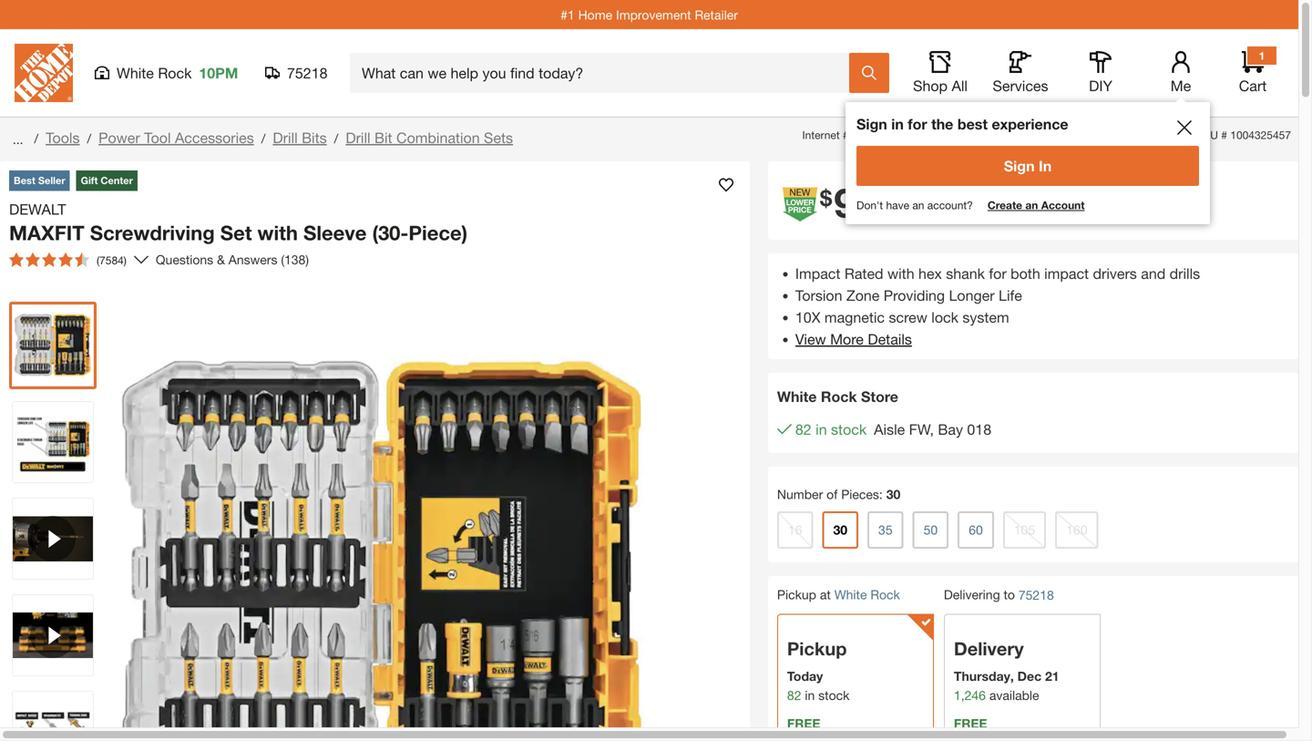 Task type: vqa. For each thing, say whether or not it's contained in the screenshot.
4 / 5 group
no



Task type: locate. For each thing, give the bounding box(es) containing it.
sku right so
[[1196, 129, 1219, 141]]

free for pickup
[[787, 716, 821, 731]]

2 vertical spatial white
[[835, 587, 867, 602]]

delivering
[[944, 587, 1001, 602]]

with up (138)
[[258, 221, 298, 245]]

12
[[921, 186, 935, 201]]

$ left 9
[[820, 185, 832, 211]]

97 inside /set $ 12 . 97 save $ 3 . 00 ( 23 %)
[[939, 186, 953, 201]]

for inside impact rated with hex shank for both impact drivers and drills torsion zone providing  longer life 10x magnetic screw lock system view more details
[[989, 265, 1007, 282]]

82 in stock
[[796, 421, 867, 438]]

drill left bit
[[346, 129, 371, 146]]

view more details link
[[796, 330, 912, 348]]

0 horizontal spatial in
[[805, 688, 815, 703]]

2 vertical spatial rock
[[871, 587, 900, 602]]

rock left 10pm
[[158, 64, 192, 82]]

white up power
[[117, 64, 154, 82]]

delivery thursday, dec 21 1,246 available
[[954, 637, 1060, 703]]

pickup up today
[[787, 637, 847, 659]]

white right at
[[835, 587, 867, 602]]

an right 'create'
[[1026, 199, 1039, 211]]

2 horizontal spatial rock
[[871, 587, 900, 602]]

with
[[258, 221, 298, 245], [888, 265, 915, 282]]

white for white rock store
[[777, 388, 817, 405]]

0 horizontal spatial store
[[861, 388, 899, 405]]

0 vertical spatial sign
[[857, 115, 888, 133]]

dewalt drill bit combination sets dwamf30 a0.2 image
[[13, 692, 93, 741]]

# left 1004325457
[[1222, 129, 1228, 141]]

cart
[[1239, 77, 1267, 94]]

services
[[993, 77, 1049, 94]]

free down 1,246
[[954, 716, 988, 731]]

75218
[[287, 64, 328, 82], [1019, 587, 1054, 602]]

add to list image
[[719, 178, 734, 192]]

combination
[[397, 129, 480, 146]]

in for sign
[[892, 115, 904, 133]]

... / tools / power tool accessories / drill bits / drill bit combination sets
[[9, 129, 513, 147]]

1 horizontal spatial white
[[777, 388, 817, 405]]

number of pieces : 30
[[777, 487, 901, 502]]

1 horizontal spatial in
[[816, 421, 827, 438]]

center
[[101, 175, 133, 186]]

view
[[796, 330, 826, 348]]

75218 right to
[[1019, 587, 1054, 602]]

1 vertical spatial 30
[[834, 522, 848, 537]]

life
[[999, 287, 1023, 304]]

10pm
[[199, 64, 238, 82]]

(7584) button
[[2, 245, 134, 274]]

store up aisle
[[861, 388, 899, 405]]

white rock 10pm
[[117, 64, 238, 82]]

1 vertical spatial 75218
[[1019, 587, 1054, 602]]

(
[[957, 205, 960, 220]]

dewalt drill bit combination sets dwamf30 40.1 image
[[13, 402, 93, 482]]

dewalt link
[[9, 198, 73, 220]]

75218 button
[[265, 64, 328, 82]]

1 horizontal spatial 75218
[[1019, 587, 1054, 602]]

. down 12
[[935, 205, 939, 220]]

an left 3
[[913, 199, 925, 211]]

0 vertical spatial white
[[117, 64, 154, 82]]

/ right ...
[[34, 131, 38, 146]]

drill
[[273, 129, 298, 146], [346, 129, 371, 146]]

pickup left at
[[777, 587, 817, 602]]

1 vertical spatial .
[[935, 205, 939, 220]]

/set
[[889, 186, 911, 201]]

1 horizontal spatial with
[[888, 265, 915, 282]]

1 vertical spatial with
[[888, 265, 915, 282]]

35 button
[[868, 511, 904, 549]]

75218 up bits
[[287, 64, 328, 82]]

set
[[220, 221, 252, 245]]

2 an from the left
[[1026, 199, 1039, 211]]

0 horizontal spatial 97
[[858, 185, 883, 211]]

0 horizontal spatial sku
[[1046, 129, 1068, 141]]

0 vertical spatial stock
[[831, 421, 867, 438]]

82 down today
[[787, 688, 802, 703]]

number
[[777, 487, 823, 502]]

#1
[[561, 7, 575, 22]]

(7584)
[[97, 254, 127, 267]]

0 vertical spatial rock
[[158, 64, 192, 82]]

6262682458001 image
[[13, 595, 93, 675]]

with up providing
[[888, 265, 915, 282]]

impact
[[796, 265, 841, 282]]

1 horizontal spatial 97
[[939, 186, 953, 201]]

105
[[1014, 522, 1036, 537]]

dewalt
[[9, 201, 66, 218]]

3 / from the left
[[261, 131, 266, 146]]

160 button
[[1056, 511, 1099, 549]]

1004325457
[[1231, 129, 1292, 141]]

$ inside $ 9 97
[[820, 185, 832, 211]]

sign
[[857, 115, 888, 133], [1004, 157, 1035, 175]]

97 right 9
[[858, 185, 883, 211]]

model
[[914, 129, 945, 141]]

hex
[[919, 265, 942, 282]]

free for delivery
[[954, 716, 988, 731]]

store so sku # 1004325457
[[1149, 129, 1292, 141]]

30 right : at the bottom right of page
[[887, 487, 901, 502]]

35
[[879, 522, 893, 537]]

rock right at
[[871, 587, 900, 602]]

3 # from the left
[[1071, 129, 1078, 141]]

1 free from the left
[[787, 716, 821, 731]]

0 vertical spatial for
[[908, 115, 928, 133]]

magnetic
[[825, 308, 885, 326]]

/ left drill bits link
[[261, 131, 266, 146]]

to
[[1004, 587, 1015, 602]]

both
[[1011, 265, 1041, 282]]

system
[[963, 308, 1010, 326]]

. up 00 at the right top
[[935, 186, 939, 201]]

for left the
[[908, 115, 928, 133]]

#
[[843, 129, 849, 141], [948, 129, 954, 141], [1071, 129, 1078, 141], [1222, 129, 1228, 141]]

/
[[34, 131, 38, 146], [87, 131, 91, 146], [261, 131, 266, 146], [334, 131, 338, 146]]

store up sign in "link"
[[1017, 129, 1043, 141]]

sku up in
[[1046, 129, 1068, 141]]

sleeve
[[304, 221, 367, 245]]

/ right tools
[[87, 131, 91, 146]]

sku
[[1046, 129, 1068, 141], [1196, 129, 1219, 141]]

.
[[935, 186, 939, 201], [935, 205, 939, 220]]

0 horizontal spatial drill
[[273, 129, 298, 146]]

services button
[[992, 51, 1050, 95]]

2 vertical spatial in
[[805, 688, 815, 703]]

diy
[[1089, 77, 1113, 94]]

0 vertical spatial 75218
[[287, 64, 328, 82]]

internet
[[803, 129, 840, 141]]

drivers
[[1093, 265, 1137, 282]]

0 vertical spatial with
[[258, 221, 298, 245]]

# right model
[[948, 129, 954, 141]]

for up the 'life'
[[989, 265, 1007, 282]]

1 vertical spatial sign
[[1004, 157, 1035, 175]]

0 vertical spatial in
[[892, 115, 904, 133]]

1 vertical spatial stock
[[819, 688, 850, 703]]

1 vertical spatial pickup
[[787, 637, 847, 659]]

1 vertical spatial for
[[989, 265, 1007, 282]]

in for 82
[[816, 421, 827, 438]]

pickup inside pickup today 82 in stock
[[787, 637, 847, 659]]

and
[[1141, 265, 1166, 282]]

rated
[[845, 265, 884, 282]]

1 vertical spatial rock
[[821, 388, 857, 405]]

shop all button
[[912, 51, 970, 95]]

1 vertical spatial in
[[816, 421, 827, 438]]

1 horizontal spatial drill
[[346, 129, 371, 146]]

drill left bits
[[273, 129, 298, 146]]

1 horizontal spatial an
[[1026, 199, 1039, 211]]

0 vertical spatial pickup
[[777, 587, 817, 602]]

1 vertical spatial 82
[[787, 688, 802, 703]]

1 horizontal spatial rock
[[821, 388, 857, 405]]

97 inside $ 9 97
[[858, 185, 883, 211]]

shop all
[[913, 77, 968, 94]]

1 horizontal spatial store
[[1017, 129, 1043, 141]]

0 horizontal spatial rock
[[158, 64, 192, 82]]

piece)
[[409, 221, 468, 245]]

fw,
[[909, 421, 934, 438]]

sign right the internet
[[857, 115, 888, 133]]

2 . from the top
[[935, 205, 939, 220]]

1 vertical spatial white
[[777, 388, 817, 405]]

bay
[[938, 421, 963, 438]]

pickup at white rock
[[777, 587, 900, 602]]

dwamf30
[[957, 129, 1010, 141]]

in left model
[[892, 115, 904, 133]]

store left so
[[1149, 129, 1175, 141]]

me button
[[1152, 51, 1211, 95]]

1 horizontal spatial sign
[[1004, 157, 1035, 175]]

free down today
[[787, 716, 821, 731]]

sign inside "link"
[[1004, 157, 1035, 175]]

4.5 stars image
[[9, 252, 89, 267]]

2 drill from the left
[[346, 129, 371, 146]]

0 horizontal spatial for
[[908, 115, 928, 133]]

0 horizontal spatial an
[[913, 199, 925, 211]]

store
[[1017, 129, 1043, 141], [1149, 129, 1175, 141], [861, 388, 899, 405]]

rock up 82 in stock
[[821, 388, 857, 405]]

309474860
[[852, 129, 907, 141]]

0 vertical spatial 30
[[887, 487, 901, 502]]

30 button
[[823, 511, 859, 549]]

30 down number of pieces : 30
[[834, 522, 848, 537]]

details
[[868, 330, 912, 348]]

1 horizontal spatial for
[[989, 265, 1007, 282]]

bits
[[302, 129, 327, 146]]

pickup for pickup today 82 in stock
[[787, 637, 847, 659]]

1,246
[[954, 688, 986, 703]]

1 horizontal spatial 30
[[887, 487, 901, 502]]

have
[[886, 199, 910, 211]]

impact rated with hex shank for both impact drivers and drills torsion zone providing  longer life 10x magnetic screw lock system view more details
[[796, 265, 1201, 348]]

60 button
[[958, 511, 994, 549]]

0 horizontal spatial 75218
[[287, 64, 328, 82]]

internet # 309474860 model # dwamf30 store sku #
[[803, 129, 1081, 141]]

0 horizontal spatial free
[[787, 716, 821, 731]]

# right experience
[[1071, 129, 1078, 141]]

1 an from the left
[[913, 199, 925, 211]]

2 # from the left
[[948, 129, 954, 141]]

/ right bits
[[334, 131, 338, 146]]

stock down today
[[819, 688, 850, 703]]

1 horizontal spatial sku
[[1196, 129, 1219, 141]]

105 button
[[1003, 511, 1047, 549]]

1 horizontal spatial free
[[954, 716, 988, 731]]

in
[[892, 115, 904, 133], [816, 421, 827, 438], [805, 688, 815, 703]]

sign left in
[[1004, 157, 1035, 175]]

with inside dewalt maxfit screwdriving set with sleeve (30-piece)
[[258, 221, 298, 245]]

in down white rock store
[[816, 421, 827, 438]]

free
[[787, 716, 821, 731], [954, 716, 988, 731]]

2 free from the left
[[954, 716, 988, 731]]

stock down white rock store
[[831, 421, 867, 438]]

97 right 12
[[939, 186, 953, 201]]

0 horizontal spatial 30
[[834, 522, 848, 537]]

delivering to 75218
[[944, 587, 1054, 602]]

shank
[[946, 265, 985, 282]]

# right the internet
[[843, 129, 849, 141]]

white up 82 in stock
[[777, 388, 817, 405]]

0 horizontal spatial sign
[[857, 115, 888, 133]]

82 down white rock store
[[796, 421, 812, 438]]

$
[[820, 185, 832, 211], [914, 186, 921, 201], [921, 205, 928, 220]]

0 vertical spatial .
[[935, 186, 939, 201]]

97
[[858, 185, 883, 211], [939, 186, 953, 201]]

pickup
[[777, 587, 817, 602], [787, 637, 847, 659]]

0 horizontal spatial with
[[258, 221, 298, 245]]

in down today
[[805, 688, 815, 703]]

2 horizontal spatial in
[[892, 115, 904, 133]]

0 horizontal spatial white
[[117, 64, 154, 82]]



Task type: describe. For each thing, give the bounding box(es) containing it.
at
[[820, 587, 831, 602]]

in inside pickup today 82 in stock
[[805, 688, 815, 703]]

dec
[[1018, 668, 1042, 683]]

screw
[[889, 308, 928, 326]]

82 inside pickup today 82 in stock
[[787, 688, 802, 703]]

all
[[952, 77, 968, 94]]

$ right /set on the right top of page
[[914, 186, 921, 201]]

21
[[1046, 668, 1060, 683]]

white for white rock 10pm
[[117, 64, 154, 82]]

:
[[880, 487, 883, 502]]

answers
[[229, 252, 278, 267]]

so
[[1178, 129, 1193, 141]]

sets
[[484, 129, 513, 146]]

2 horizontal spatial white
[[835, 587, 867, 602]]

30 inside button
[[834, 522, 848, 537]]

cart 1
[[1239, 49, 1267, 94]]

account?
[[928, 199, 973, 211]]

shop
[[913, 77, 948, 94]]

close image
[[1178, 120, 1192, 135]]

1 # from the left
[[843, 129, 849, 141]]

questions
[[156, 252, 213, 267]]

(7584) link
[[2, 245, 148, 274]]

the
[[932, 115, 954, 133]]

create an account
[[988, 199, 1085, 211]]

experience
[[992, 115, 1069, 133]]

018
[[967, 421, 992, 438]]

drills
[[1170, 265, 1201, 282]]

rock for store
[[821, 388, 857, 405]]

75218 link
[[1019, 585, 1054, 605]]

$ 9 97
[[820, 178, 883, 226]]

sign in
[[1004, 157, 1052, 175]]

rock for 10pm
[[158, 64, 192, 82]]

sign for sign in
[[1004, 157, 1035, 175]]

&
[[217, 252, 225, 267]]

the home depot logo image
[[15, 44, 73, 102]]

today
[[787, 668, 823, 683]]

diy button
[[1072, 51, 1130, 95]]

zone
[[847, 287, 880, 304]]

best
[[958, 115, 988, 133]]

/set $ 12 . 97 save $ 3 . 00 ( 23 %)
[[889, 186, 990, 220]]

create an account link
[[988, 197, 1085, 213]]

power tool accessories link
[[99, 129, 254, 146]]

(30-
[[372, 221, 409, 245]]

pickup for pickup at white rock
[[777, 587, 817, 602]]

drill bits link
[[273, 129, 327, 146]]

me
[[1171, 77, 1192, 94]]

drill bit combination sets link
[[346, 129, 513, 146]]

sign for sign in for the best experience
[[857, 115, 888, 133]]

1
[[1259, 49, 1266, 62]]

3
[[928, 205, 935, 220]]

thursday,
[[954, 668, 1014, 683]]

seller
[[38, 175, 65, 186]]

2 / from the left
[[87, 131, 91, 146]]

dewalt drill bit combination sets dwamf30 64.0 image
[[13, 305, 93, 386]]

questions & answers (138)
[[156, 252, 309, 267]]

save
[[889, 205, 917, 220]]

gift center
[[81, 175, 133, 186]]

1 / from the left
[[34, 131, 38, 146]]

sign in link
[[857, 146, 1200, 186]]

23
[[960, 205, 974, 220]]

white rock button
[[835, 587, 900, 602]]

2 sku from the left
[[1196, 129, 1219, 141]]

4 / from the left
[[334, 131, 338, 146]]

1 . from the top
[[935, 186, 939, 201]]

0 vertical spatial 82
[[796, 421, 812, 438]]

more
[[831, 330, 864, 348]]

1 drill from the left
[[273, 129, 298, 146]]

75218 inside the delivering to 75218
[[1019, 587, 1054, 602]]

16
[[788, 522, 803, 537]]

longer
[[949, 287, 995, 304]]

stock inside pickup today 82 in stock
[[819, 688, 850, 703]]

account
[[1042, 199, 1085, 211]]

What can we help you find today? search field
[[362, 54, 849, 92]]

power
[[99, 129, 140, 146]]

maxfit
[[9, 221, 84, 245]]

bit
[[375, 129, 392, 146]]

tools
[[46, 129, 80, 146]]

dewalt maxfit screwdriving set with sleeve (30-piece)
[[9, 201, 468, 245]]

50
[[924, 522, 938, 537]]

2 horizontal spatial store
[[1149, 129, 1175, 141]]

in
[[1039, 157, 1052, 175]]

available
[[990, 688, 1040, 703]]

4 # from the left
[[1222, 129, 1228, 141]]

accessories
[[175, 129, 254, 146]]

60
[[969, 522, 983, 537]]

sign in for the best experience
[[857, 115, 1069, 133]]

$ down 12
[[921, 205, 928, 220]]

tools link
[[46, 129, 80, 146]]

best
[[14, 175, 35, 186]]

with inside impact rated with hex shank for both impact drivers and drills torsion zone providing  longer life 10x magnetic screw lock system view more details
[[888, 265, 915, 282]]

#1 home improvement retailer
[[561, 7, 738, 22]]

providing
[[884, 287, 945, 304]]

pickup today 82 in stock
[[787, 637, 850, 703]]

pieces
[[842, 487, 880, 502]]

1 sku from the left
[[1046, 129, 1068, 141]]

3621369214001 image
[[13, 499, 93, 579]]

of
[[827, 487, 838, 502]]

160
[[1067, 522, 1088, 537]]

...
[[13, 132, 23, 147]]

don't have an account?
[[857, 199, 973, 211]]

screwdriving
[[90, 221, 215, 245]]

50 button
[[913, 511, 949, 549]]

white rock store
[[777, 388, 899, 405]]

75218 inside button
[[287, 64, 328, 82]]



